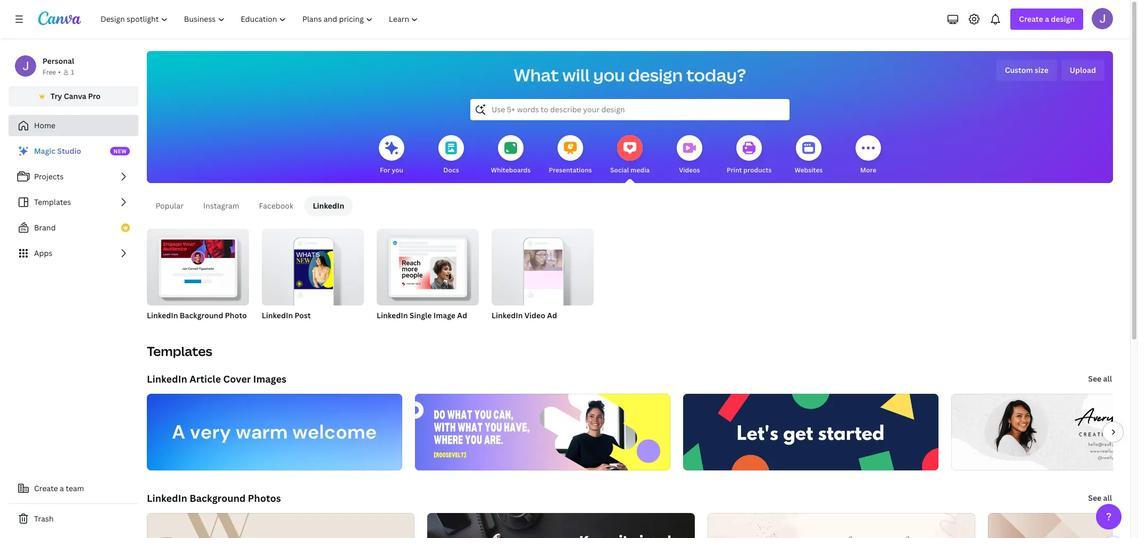 Task type: vqa. For each thing, say whether or not it's contained in the screenshot.
Greg Robinson Image
no



Task type: describe. For each thing, give the bounding box(es) containing it.
background for photo
[[180, 310, 223, 320]]

linkedin for linkedin single image ad
[[377, 310, 408, 320]]

docs
[[444, 166, 459, 175]]

websites
[[795, 166, 823, 175]]

•
[[58, 68, 61, 77]]

pro
[[88, 91, 101, 101]]

linkedin video ad
[[492, 310, 557, 320]]

see all for linkedin article cover images
[[1089, 374, 1113, 384]]

videos
[[679, 166, 700, 175]]

design inside dropdown button
[[1052, 14, 1075, 24]]

instagram button
[[195, 196, 248, 216]]

linkedin post
[[262, 310, 311, 320]]

for you
[[380, 166, 403, 175]]

2 ad from the left
[[547, 310, 557, 320]]

social
[[611, 166, 629, 175]]

facebook button
[[250, 196, 302, 216]]

brand link
[[9, 217, 138, 238]]

free •
[[43, 68, 61, 77]]

projects
[[34, 171, 64, 182]]

new
[[113, 147, 127, 155]]

popular button
[[147, 196, 192, 216]]

linkedin for linkedin background photo
[[147, 310, 178, 320]]

jacob simon image
[[1092, 8, 1114, 29]]

create a design
[[1020, 14, 1075, 24]]

group for background
[[147, 225, 249, 306]]

upload button
[[1062, 60, 1105, 81]]

images
[[253, 373, 286, 385]]

apps link
[[9, 243, 138, 264]]

1 vertical spatial design
[[629, 63, 683, 86]]

size
[[1035, 65, 1049, 75]]

1
[[71, 68, 74, 77]]

try canva pro
[[51, 91, 101, 101]]

social media button
[[611, 128, 650, 183]]

custom
[[1005, 65, 1034, 75]]

see for linkedin article cover images
[[1089, 374, 1102, 384]]

for
[[380, 166, 390, 175]]

websites button
[[795, 128, 823, 183]]

for you button
[[379, 128, 405, 183]]

studio
[[57, 146, 81, 156]]

a for team
[[60, 483, 64, 493]]

presentations
[[549, 166, 592, 175]]

image
[[434, 310, 456, 320]]

what will you design today?
[[514, 63, 747, 86]]

brand
[[34, 223, 56, 233]]

all for linkedin background photos
[[1104, 493, 1113, 503]]

background for photos
[[190, 492, 246, 505]]

social media
[[611, 166, 650, 175]]

docs button
[[439, 128, 464, 183]]

linkedin single image ad group
[[377, 225, 479, 334]]

linkedin for linkedin
[[313, 201, 344, 211]]

linkedin single image ad
[[377, 310, 467, 320]]

top level navigation element
[[94, 9, 428, 30]]

group for single
[[377, 225, 479, 306]]

more button
[[856, 128, 882, 183]]

linkedin button
[[304, 196, 353, 216]]

templates link
[[9, 192, 138, 213]]

single
[[410, 310, 432, 320]]

list containing magic studio
[[9, 141, 138, 264]]

photo
[[225, 310, 247, 320]]

will
[[563, 63, 590, 86]]

whiteboards button
[[491, 128, 531, 183]]



Task type: locate. For each thing, give the bounding box(es) containing it.
linkedin background photo group
[[147, 225, 249, 334]]

0 vertical spatial templates
[[34, 197, 71, 207]]

print products
[[727, 166, 772, 175]]

0 vertical spatial you
[[593, 63, 625, 86]]

design left jacob simon image
[[1052, 14, 1075, 24]]

more
[[861, 166, 877, 175]]

0 vertical spatial a
[[1046, 14, 1050, 24]]

try canva pro button
[[9, 86, 138, 106]]

you right will
[[593, 63, 625, 86]]

a inside dropdown button
[[1046, 14, 1050, 24]]

canva
[[64, 91, 86, 101]]

a inside button
[[60, 483, 64, 493]]

home
[[34, 120, 55, 130]]

linkedin video ad group
[[492, 225, 594, 334]]

2 group from the left
[[262, 225, 364, 306]]

linkedin background photos link
[[147, 492, 281, 505]]

linkedin article cover images
[[147, 373, 286, 385]]

1 vertical spatial a
[[60, 483, 64, 493]]

templates up article
[[147, 342, 212, 360]]

a
[[1046, 14, 1050, 24], [60, 483, 64, 493]]

templates
[[34, 197, 71, 207], [147, 342, 212, 360]]

linkedin inside button
[[313, 201, 344, 211]]

free
[[43, 68, 56, 77]]

instagram
[[203, 201, 239, 211]]

linkedin inside "group"
[[147, 310, 178, 320]]

ad
[[457, 310, 467, 320], [547, 310, 557, 320]]

0 vertical spatial see all
[[1089, 374, 1113, 384]]

0 horizontal spatial you
[[392, 166, 403, 175]]

background left photos
[[190, 492, 246, 505]]

you inside button
[[392, 166, 403, 175]]

what
[[514, 63, 559, 86]]

linkedin for linkedin post
[[262, 310, 293, 320]]

article
[[190, 373, 221, 385]]

ad right video
[[547, 310, 557, 320]]

cover
[[223, 373, 251, 385]]

magic
[[34, 146, 56, 156]]

create a team
[[34, 483, 84, 493]]

0 horizontal spatial templates
[[34, 197, 71, 207]]

create for create a team
[[34, 483, 58, 493]]

post
[[295, 310, 311, 320]]

group for video
[[492, 225, 594, 306]]

None search field
[[471, 99, 790, 120]]

group up 'post'
[[262, 225, 364, 306]]

trash link
[[9, 508, 138, 530]]

0 horizontal spatial ad
[[457, 310, 467, 320]]

see for linkedin background photos
[[1089, 493, 1102, 503]]

team
[[66, 483, 84, 493]]

create left team
[[34, 483, 58, 493]]

1 vertical spatial see
[[1089, 493, 1102, 503]]

see all
[[1089, 374, 1113, 384], [1089, 493, 1113, 503]]

1 horizontal spatial you
[[593, 63, 625, 86]]

all for linkedin article cover images
[[1104, 374, 1113, 384]]

4 group from the left
[[492, 225, 594, 306]]

Search search field
[[492, 100, 769, 120]]

today?
[[687, 63, 747, 86]]

linkedin
[[313, 201, 344, 211], [147, 310, 178, 320], [262, 310, 293, 320], [377, 310, 408, 320], [492, 310, 523, 320], [147, 373, 187, 385], [147, 492, 187, 505]]

1 all from the top
[[1104, 374, 1113, 384]]

you
[[593, 63, 625, 86], [392, 166, 403, 175]]

see all link for linkedin article cover images
[[1088, 368, 1114, 390]]

a left team
[[60, 483, 64, 493]]

personal
[[43, 56, 74, 66]]

create inside dropdown button
[[1020, 14, 1044, 24]]

group up "linkedin single image ad"
[[377, 225, 479, 306]]

0 horizontal spatial create
[[34, 483, 58, 493]]

1 vertical spatial you
[[392, 166, 403, 175]]

linkedin for linkedin article cover images
[[147, 373, 187, 385]]

home link
[[9, 115, 138, 136]]

linkedin background photo
[[147, 310, 247, 320]]

1 horizontal spatial design
[[1052, 14, 1075, 24]]

custom size
[[1005, 65, 1049, 75]]

print
[[727, 166, 742, 175]]

3 group from the left
[[377, 225, 479, 306]]

background left photo
[[180, 310, 223, 320]]

create for create a design
[[1020, 14, 1044, 24]]

2 see all from the top
[[1089, 493, 1113, 503]]

1 horizontal spatial ad
[[547, 310, 557, 320]]

0 horizontal spatial a
[[60, 483, 64, 493]]

1 vertical spatial see all
[[1089, 493, 1113, 503]]

whiteboards
[[491, 166, 531, 175]]

design
[[1052, 14, 1075, 24], [629, 63, 683, 86]]

1 vertical spatial background
[[190, 492, 246, 505]]

popular
[[156, 201, 184, 211]]

video
[[525, 310, 546, 320]]

group for post
[[262, 225, 364, 306]]

photos
[[248, 492, 281, 505]]

linkedin background photos
[[147, 492, 281, 505]]

1 horizontal spatial a
[[1046, 14, 1050, 24]]

design up search search field
[[629, 63, 683, 86]]

templates down projects
[[34, 197, 71, 207]]

see
[[1089, 374, 1102, 384], [1089, 493, 1102, 503]]

group up video
[[492, 225, 594, 306]]

custom size button
[[997, 60, 1057, 81]]

group
[[147, 225, 249, 306], [262, 225, 364, 306], [377, 225, 479, 306], [492, 225, 594, 306]]

ad right image
[[457, 310, 467, 320]]

background
[[180, 310, 223, 320], [190, 492, 246, 505]]

1 horizontal spatial create
[[1020, 14, 1044, 24]]

projects link
[[9, 166, 138, 187]]

linkedin post group
[[262, 225, 364, 334]]

1 see all from the top
[[1089, 374, 1113, 384]]

facebook
[[259, 201, 293, 211]]

0 horizontal spatial design
[[629, 63, 683, 86]]

1 see from the top
[[1089, 374, 1102, 384]]

print products button
[[727, 128, 772, 183]]

0 vertical spatial see
[[1089, 374, 1102, 384]]

1 vertical spatial see all link
[[1088, 488, 1114, 509]]

presentations button
[[549, 128, 592, 183]]

1 vertical spatial all
[[1104, 493, 1113, 503]]

group up linkedin background photo
[[147, 225, 249, 306]]

1 ad from the left
[[457, 310, 467, 320]]

0 vertical spatial see all link
[[1088, 368, 1114, 390]]

magic studio
[[34, 146, 81, 156]]

templates inside the templates link
[[34, 197, 71, 207]]

1 vertical spatial create
[[34, 483, 58, 493]]

0 vertical spatial design
[[1052, 14, 1075, 24]]

see all link for linkedin background photos
[[1088, 488, 1114, 509]]

0 vertical spatial create
[[1020, 14, 1044, 24]]

you right for
[[392, 166, 403, 175]]

create up custom size
[[1020, 14, 1044, 24]]

products
[[744, 166, 772, 175]]

a for design
[[1046, 14, 1050, 24]]

see all link
[[1088, 368, 1114, 390], [1088, 488, 1114, 509]]

0 vertical spatial all
[[1104, 374, 1113, 384]]

2 see all link from the top
[[1088, 488, 1114, 509]]

linkedin article cover images link
[[147, 373, 286, 385]]

linkedin for linkedin video ad
[[492, 310, 523, 320]]

0 vertical spatial background
[[180, 310, 223, 320]]

create inside button
[[34, 483, 58, 493]]

2 see from the top
[[1089, 493, 1102, 503]]

1 see all link from the top
[[1088, 368, 1114, 390]]

1 group from the left
[[147, 225, 249, 306]]

try
[[51, 91, 62, 101]]

create a team button
[[9, 478, 138, 499]]

1 horizontal spatial templates
[[147, 342, 212, 360]]

apps
[[34, 248, 52, 258]]

2 all from the top
[[1104, 493, 1113, 503]]

background inside "group"
[[180, 310, 223, 320]]

videos button
[[677, 128, 703, 183]]

create a design button
[[1011, 9, 1084, 30]]

create
[[1020, 14, 1044, 24], [34, 483, 58, 493]]

linkedin inside group
[[262, 310, 293, 320]]

see all for linkedin background photos
[[1089, 493, 1113, 503]]

1 vertical spatial templates
[[147, 342, 212, 360]]

a up size at the right top
[[1046, 14, 1050, 24]]

all
[[1104, 374, 1113, 384], [1104, 493, 1113, 503]]

trash
[[34, 514, 54, 524]]

list
[[9, 141, 138, 264]]

linkedin for linkedin background photos
[[147, 492, 187, 505]]

media
[[631, 166, 650, 175]]

upload
[[1070, 65, 1097, 75]]



